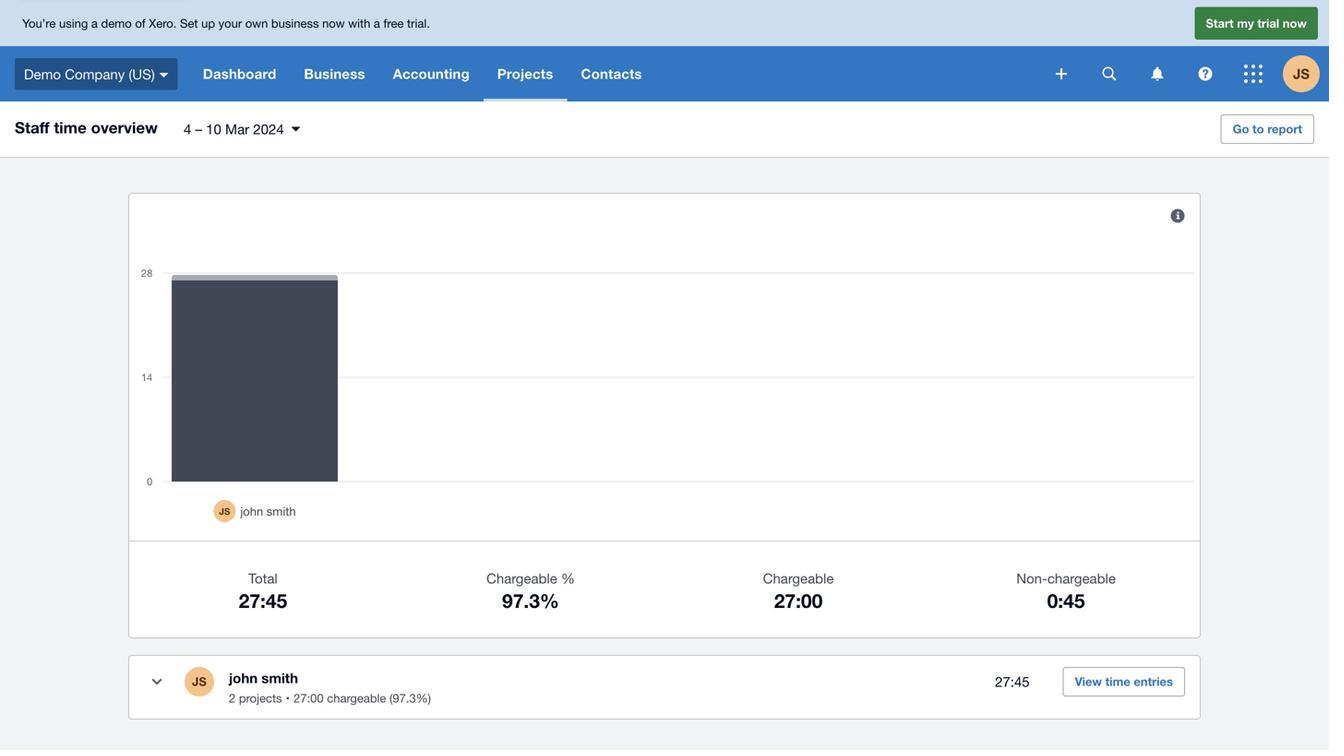 Task type: vqa. For each thing, say whether or not it's contained in the screenshot.


Task type: locate. For each thing, give the bounding box(es) containing it.
of
[[135, 16, 146, 30]]

now
[[322, 16, 345, 30], [1283, 16, 1308, 30]]

js up report
[[1294, 66, 1310, 82]]

go to report
[[1233, 122, 1303, 136]]

1 horizontal spatial chargeable
[[763, 571, 834, 587]]

js inside popup button
[[1294, 66, 1310, 82]]

1 horizontal spatial chargeable
[[1048, 571, 1116, 587]]

time right the view
[[1106, 675, 1131, 689]]

a
[[91, 16, 98, 30], [374, 16, 380, 30]]

27:00
[[775, 590, 823, 613], [294, 692, 324, 706]]

chargeable 27:00
[[763, 571, 834, 613]]

report
[[1268, 122, 1303, 136]]

0 horizontal spatial time
[[54, 118, 87, 137]]

js
[[1294, 66, 1310, 82], [192, 675, 207, 689]]

svg image
[[1245, 65, 1263, 83], [1103, 67, 1117, 81], [1152, 67, 1164, 81], [1199, 67, 1213, 81]]

view time entries link
[[1063, 668, 1186, 697]]

1 horizontal spatial now
[[1283, 16, 1308, 30]]

toggle image
[[152, 679, 162, 686]]

chart key image
[[1171, 209, 1185, 223]]

chargeable
[[1048, 571, 1116, 587], [327, 692, 386, 706]]

banner
[[0, 0, 1330, 102]]

1 vertical spatial 27:45
[[996, 674, 1030, 690]]

1 vertical spatial time
[[1106, 675, 1131, 689]]

0 horizontal spatial svg image
[[159, 73, 169, 77]]

js button
[[1284, 46, 1330, 102]]

john smith 2 projects • 27:00 chargeable (97.3%)
[[229, 670, 431, 706]]

1 horizontal spatial 27:00
[[775, 590, 823, 613]]

toggle button
[[139, 664, 175, 701]]

non-chargeable 0:45
[[1017, 571, 1116, 613]]

10
[[206, 121, 221, 137]]

0 horizontal spatial 27:45
[[239, 590, 287, 613]]

accounting
[[393, 66, 470, 82]]

1 horizontal spatial a
[[374, 16, 380, 30]]

1 now from the left
[[322, 16, 345, 30]]

0 horizontal spatial a
[[91, 16, 98, 30]]

business button
[[290, 46, 379, 102]]

2
[[229, 692, 236, 706]]

chargeable for 97.3%
[[487, 571, 558, 587]]

0 horizontal spatial chargeable
[[487, 571, 558, 587]]

svg image inside demo company (us) popup button
[[159, 73, 169, 77]]

1 vertical spatial chargeable
[[327, 692, 386, 706]]

svg image
[[1056, 68, 1067, 79], [159, 73, 169, 77]]

1 chargeable from the left
[[487, 571, 558, 587]]

chargeable inside chargeable % 97.3%
[[487, 571, 558, 587]]

27:45 down total
[[239, 590, 287, 613]]

0 horizontal spatial 27:00
[[294, 692, 324, 706]]

non-
[[1017, 571, 1048, 587]]

1 horizontal spatial time
[[1106, 675, 1131, 689]]

chargeable left (97.3%)
[[327, 692, 386, 706]]

demo
[[24, 66, 61, 82]]

1 horizontal spatial js
[[1294, 66, 1310, 82]]

my
[[1238, 16, 1255, 30]]

0:45
[[1048, 590, 1085, 613]]

chargeable inside john smith 2 projects • 27:00 chargeable (97.3%)
[[327, 692, 386, 706]]

1 vertical spatial 27:00
[[294, 692, 324, 706]]

projects
[[498, 66, 554, 82]]

2 chargeable from the left
[[763, 571, 834, 587]]

now right trial
[[1283, 16, 1308, 30]]

js right toggle dropdown button
[[192, 675, 207, 689]]

using
[[59, 16, 88, 30]]

0 vertical spatial 27:00
[[775, 590, 823, 613]]

•
[[286, 692, 290, 706]]

a left free at top left
[[374, 16, 380, 30]]

97.3%
[[502, 590, 560, 613]]

up
[[201, 16, 215, 30]]

time
[[54, 118, 87, 137], [1106, 675, 1131, 689]]

time right staff
[[54, 118, 87, 137]]

27:45 left the view
[[996, 674, 1030, 690]]

chargeable
[[487, 571, 558, 587], [763, 571, 834, 587]]

0 horizontal spatial js
[[192, 675, 207, 689]]

projects button
[[484, 46, 567, 102]]

27:45
[[239, 590, 287, 613], [996, 674, 1030, 690]]

1 horizontal spatial 27:45
[[996, 674, 1030, 690]]

set
[[180, 16, 198, 30]]

smith
[[262, 670, 298, 687]]

business
[[271, 16, 319, 30]]

now left "with"
[[322, 16, 345, 30]]

0 vertical spatial time
[[54, 118, 87, 137]]

4
[[184, 121, 191, 137]]

to
[[1253, 122, 1265, 136]]

dashboard
[[203, 66, 276, 82]]

0 vertical spatial js
[[1294, 66, 1310, 82]]

a right using
[[91, 16, 98, 30]]

0 horizontal spatial now
[[322, 16, 345, 30]]

chart key button
[[1160, 198, 1197, 235]]

0 horizontal spatial chargeable
[[327, 692, 386, 706]]

0 vertical spatial chargeable
[[1048, 571, 1116, 587]]

chargeable up 0:45
[[1048, 571, 1116, 587]]

0 vertical spatial 27:45
[[239, 590, 287, 613]]

demo company (us) button
[[0, 46, 189, 102]]



Task type: describe. For each thing, give the bounding box(es) containing it.
1 a from the left
[[91, 16, 98, 30]]

start
[[1206, 16, 1234, 30]]

–
[[195, 121, 202, 137]]

you're
[[22, 16, 56, 30]]

chargeable % 97.3%
[[487, 571, 575, 613]]

total
[[248, 571, 278, 587]]

view
[[1075, 675, 1103, 689]]

view time entries
[[1075, 675, 1174, 689]]

banner containing dashboard
[[0, 0, 1330, 102]]

mar
[[225, 121, 249, 137]]

2 now from the left
[[1283, 16, 1308, 30]]

27:00 inside john smith 2 projects • 27:00 chargeable (97.3%)
[[294, 692, 324, 706]]

staff
[[15, 118, 49, 137]]

overview
[[91, 118, 158, 137]]

contacts
[[581, 66, 642, 82]]

you're using a demo of xero. set up your own business now with a free trial.
[[22, 16, 430, 30]]

xero.
[[149, 16, 177, 30]]

chargeable for 27:00
[[763, 571, 834, 587]]

time for view
[[1106, 675, 1131, 689]]

total 27:45
[[239, 571, 287, 613]]

your
[[219, 16, 242, 30]]

john
[[229, 670, 258, 687]]

(97.3%)
[[390, 692, 431, 706]]

%
[[561, 571, 575, 587]]

accounting button
[[379, 46, 484, 102]]

free
[[384, 16, 404, 30]]

start my trial now
[[1206, 16, 1308, 30]]

projects
[[239, 692, 282, 706]]

company
[[65, 66, 125, 82]]

4 – 10 mar 2024
[[184, 121, 284, 137]]

(us)
[[129, 66, 155, 82]]

with
[[348, 16, 371, 30]]

own
[[245, 16, 268, 30]]

demo company (us)
[[24, 66, 155, 82]]

staff time overview
[[15, 118, 158, 137]]

27:00 inside chargeable 27:00
[[775, 590, 823, 613]]

1 vertical spatial js
[[192, 675, 207, 689]]

demo
[[101, 16, 132, 30]]

trial.
[[407, 16, 430, 30]]

go to report button
[[1221, 115, 1315, 144]]

dashboard link
[[189, 46, 290, 102]]

go
[[1233, 122, 1250, 136]]

1 horizontal spatial svg image
[[1056, 68, 1067, 79]]

4 – 10 mar 2024 button
[[173, 114, 312, 145]]

trial
[[1258, 16, 1280, 30]]

2 a from the left
[[374, 16, 380, 30]]

time for staff
[[54, 118, 87, 137]]

entries
[[1134, 675, 1174, 689]]

2024
[[253, 121, 284, 137]]

chargeable inside non-chargeable 0:45
[[1048, 571, 1116, 587]]

contacts button
[[567, 46, 656, 102]]

business
[[304, 66, 365, 82]]



